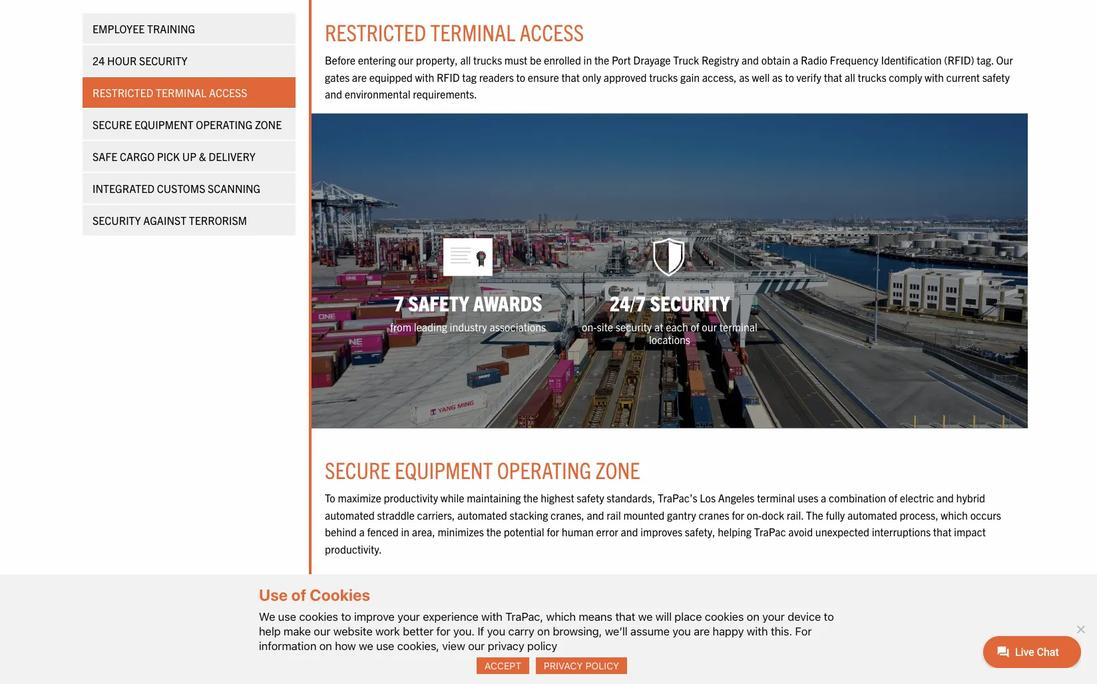 Task type: locate. For each thing, give the bounding box(es) containing it.
0 horizontal spatial your
[[398, 610, 420, 623]]

terminal up secure equipment operating zone link
[[156, 86, 207, 99]]

a up productivity.
[[359, 525, 365, 539]]

0 vertical spatial angeles
[[718, 491, 755, 504]]

1 vertical spatial all
[[845, 70, 855, 84]]

hour
[[107, 54, 137, 67]]

0 vertical spatial are
[[352, 70, 367, 84]]

as left well
[[739, 70, 750, 84]]

access up secure equipment operating zone link
[[209, 86, 247, 99]]

know
[[507, 655, 531, 668]]

a
[[793, 53, 798, 67], [821, 491, 826, 504], [359, 525, 365, 539], [516, 621, 521, 634], [367, 638, 373, 651], [845, 638, 851, 651]]

efficient
[[745, 621, 783, 634]]

service.
[[785, 621, 820, 634]]

safe up the website
[[325, 585, 366, 613]]

we
[[259, 610, 275, 623]]

1 vertical spatial in
[[401, 525, 410, 539]]

driver up "sensor"
[[966, 621, 992, 634]]

information
[[259, 639, 316, 653]]

automated down maintaining at the left of page
[[457, 508, 507, 522]]

0 horizontal spatial all
[[460, 53, 471, 67]]

as right well
[[772, 70, 783, 84]]

security inside the 24 hour security link
[[139, 54, 187, 67]]

current
[[946, 70, 980, 84]]

for left safer
[[659, 621, 672, 634]]

drayage
[[633, 53, 671, 67]]

cookies up happy
[[705, 610, 744, 623]]

mounted
[[623, 508, 665, 522]]

occurs
[[970, 508, 1001, 522]]

1 vertical spatial operating
[[497, 455, 591, 484]]

safer
[[674, 621, 697, 634]]

terminal right 'each'
[[720, 320, 758, 333]]

inside down where
[[639, 655, 667, 668]]

accept
[[485, 660, 522, 672]]

3 automated from the left
[[847, 508, 897, 522]]

0 vertical spatial security
[[139, 54, 187, 67]]

secure equipment operating zone link
[[83, 109, 296, 140]]

safe cargo pick up & delivery link
[[83, 141, 296, 172]]

0 vertical spatial restricted terminal access
[[325, 17, 584, 46]]

a left radio
[[793, 53, 798, 67]]

terminal inside to maximize productivity while maintaining the highest safety standards, trapac's los angeles terminal uses a combination of electric and hybrid automated straddle carriers, automated stacking cranes, and rail mounted gantry cranes for on-dock rail. the fully automated process, which occurs behind a fenced in area, minimizes the potential for human error and improves safety, helping trapac avoid unexpected interruptions that impact productivity.
[[757, 491, 795, 504]]

with down identification
[[925, 70, 944, 84]]

safe cargo pick up & delivery up you.
[[325, 585, 599, 613]]

equipment down restricted terminal access link
[[134, 118, 194, 131]]

1 horizontal spatial cargo
[[371, 585, 429, 613]]

1 vertical spatial access
[[209, 86, 247, 99]]

cab
[[782, 638, 799, 651]]

0 vertical spatial the
[[806, 508, 823, 522]]

trapac's inside to maximize productivity while maintaining the highest safety standards, trapac's los angeles terminal uses a combination of electric and hybrid automated straddle carriers, automated stacking cranes, and rail mounted gantry cranes for on-dock rail. the fully automated process, which occurs behind a fenced in area, minimizes the potential for human error and improves safety, helping trapac avoid unexpected interruptions that impact productivity.
[[658, 491, 697, 504]]

wait
[[813, 638, 832, 651]]

2 vertical spatial terminal
[[424, 621, 462, 634]]

of left the electric
[[889, 491, 897, 504]]

you down "place"
[[673, 625, 691, 638]]

obtain
[[761, 53, 790, 67]]

0 vertical spatial we
[[638, 610, 653, 623]]

24 hour security
[[93, 54, 187, 67]]

los inside to maximize productivity while maintaining the highest safety standards, trapac's los angeles terminal uses a combination of electric and hybrid automated straddle carriers, automated stacking cranes, and rail mounted gantry cranes for on-dock rail. the fully automated process, which occurs behind a fenced in area, minimizes the potential for human error and improves safety, helping trapac avoid unexpected interruptions that impact productivity.
[[700, 491, 716, 504]]

zone
[[255, 118, 282, 131], [596, 455, 640, 484]]

1 vertical spatial safe cargo pick up & delivery
[[325, 585, 599, 613]]

1 horizontal spatial pick
[[433, 585, 471, 613]]

which inside use of cookies we use cookies to improve your experience with trapac, which means that we will place cookies on your device to help make our website work better for you. if you carry on browsing, we'll assume you are happy with this. for information on how we use cookies, view our privacy policy
[[546, 610, 576, 623]]

maximize
[[338, 491, 381, 504]]

that
[[562, 70, 580, 84], [824, 70, 842, 84], [933, 525, 952, 539], [615, 610, 635, 623], [534, 655, 552, 668]]

are
[[352, 70, 367, 84], [694, 625, 710, 638]]

1 vertical spatial zone
[[596, 455, 640, 484]]

0 horizontal spatial you
[[487, 625, 505, 638]]

ensure
[[528, 70, 559, 84]]

1 vertical spatial restricted
[[93, 86, 153, 99]]

and left rail
[[587, 508, 604, 522]]

in for pick
[[834, 638, 843, 651]]

a
[[952, 638, 959, 651]]

0 vertical spatial equipment
[[134, 118, 194, 131]]

angeles up 'designated'
[[385, 621, 422, 634]]

you
[[487, 625, 505, 638], [673, 625, 691, 638]]

your up better
[[398, 610, 420, 623]]

on- up trapac
[[747, 508, 762, 522]]

restricted down hour
[[93, 86, 153, 99]]

which up impact
[[941, 508, 968, 522]]

in up only
[[584, 53, 592, 67]]

1 vertical spatial up
[[476, 585, 499, 613]]

secure down hour
[[93, 118, 132, 131]]

in for operating
[[401, 525, 410, 539]]

the inside before entering our property, all trucks must be enrolled in the port drayage truck registry and obtain a radio frequency identification (rfid) tag. our gates are equipped with rfid tag readers to ensure that only approved trucks gain access, as well as to verify that all trucks comply with current safety and environmental requirements.
[[594, 53, 609, 67]]

cargo up work
[[371, 585, 429, 613]]

1 horizontal spatial all
[[845, 70, 855, 84]]

secure equipment operating zone up maintaining at the left of page
[[325, 455, 640, 484]]

automates
[[465, 621, 513, 634]]

1 horizontal spatial angeles
[[718, 491, 755, 504]]

training
[[147, 22, 195, 35]]

in inside to maximize productivity while maintaining the highest safety standards, trapac's los angeles terminal uses a combination of electric and hybrid automated straddle carriers, automated stacking cranes, and rail mounted gantry cranes for on-dock rail. the fully automated process, which occurs behind a fenced in area, minimizes the potential for human error and improves safety, helping trapac avoid unexpected interruptions that impact productivity.
[[401, 525, 410, 539]]

1 horizontal spatial delivery
[[520, 585, 599, 613]]

1 vertical spatial is
[[600, 655, 608, 668]]

0 horizontal spatial cookies
[[299, 610, 338, 623]]

restricted terminal access up secure equipment operating zone link
[[93, 86, 247, 99]]

&
[[199, 150, 206, 163], [503, 585, 516, 613]]

our inside before entering our property, all trucks must be enrolled in the port drayage truck registry and obtain a radio frequency identification (rfid) tag. our gates are equipped with rfid tag readers to ensure that only approved trucks gain access, as well as to verify that all trucks comply with current safety and environmental requirements.
[[398, 53, 413, 67]]

access
[[520, 17, 584, 46], [209, 86, 247, 99]]

a up "privacy"
[[516, 621, 521, 634]]

1 you from the left
[[487, 625, 505, 638]]

0 horizontal spatial angeles
[[385, 621, 422, 634]]

0 horizontal spatial on-
[[582, 320, 597, 333]]

1 horizontal spatial are
[[694, 625, 710, 638]]

port
[[612, 53, 631, 67]]

secure equipment operating zone down restricted terminal access link
[[93, 118, 282, 131]]

2 as from the left
[[772, 70, 783, 84]]

restricted
[[325, 17, 426, 46], [93, 86, 153, 99]]

place
[[675, 610, 702, 623]]

where
[[638, 638, 666, 651]]

the up stacking
[[523, 491, 538, 504]]

1 horizontal spatial your
[[762, 610, 785, 623]]

trapac's up gantry
[[658, 491, 697, 504]]

1 horizontal spatial cookies
[[705, 610, 744, 623]]

1 horizontal spatial trapac's
[[658, 491, 697, 504]]

access up enrolled
[[520, 17, 584, 46]]

1 horizontal spatial &
[[503, 585, 516, 613]]

1 vertical spatial delivery
[[520, 585, 599, 613]]

proceeds
[[539, 638, 582, 651]]

1 horizontal spatial driver
[[572, 655, 598, 668]]

0 horizontal spatial cargo
[[120, 150, 154, 163]]

pick up you.
[[433, 585, 471, 613]]

1 horizontal spatial zone
[[596, 455, 640, 484]]

only
[[582, 70, 601, 84]]

on up policy
[[537, 625, 550, 638]]

hybrid
[[956, 491, 985, 504]]

are down "place"
[[694, 625, 710, 638]]

use up make
[[278, 610, 296, 623]]

1 vertical spatial the
[[491, 638, 508, 651]]

and down the they
[[669, 655, 686, 668]]

0 vertical spatial operating
[[196, 118, 253, 131]]

1 horizontal spatial automated
[[457, 508, 507, 522]]

secure equipment operating zone
[[93, 118, 282, 131], [325, 455, 640, 484]]

1 vertical spatial security
[[93, 214, 141, 227]]

all up "tag"
[[460, 53, 471, 67]]

access,
[[702, 70, 737, 84]]

of right out
[[754, 638, 762, 651]]

1 horizontal spatial safe cargo pick up & delivery
[[325, 585, 599, 613]]

1 horizontal spatial you
[[673, 625, 691, 638]]

cargo up integrated
[[120, 150, 154, 163]]

0 horizontal spatial automated
[[325, 508, 375, 522]]

to
[[325, 491, 335, 504]]

better
[[403, 625, 434, 638]]

1 vertical spatial trapac's
[[325, 621, 365, 634]]

1 horizontal spatial the
[[806, 508, 823, 522]]

on-
[[582, 320, 597, 333], [747, 508, 762, 522]]

leading
[[414, 320, 447, 333]]

designated
[[375, 638, 426, 651]]

secure
[[93, 118, 132, 131], [325, 455, 390, 484]]

0 vertical spatial delivery
[[209, 150, 256, 163]]

all down frequency
[[845, 70, 855, 84]]

that down enrolled
[[562, 70, 580, 84]]

0 horizontal spatial safe
[[93, 150, 117, 163]]

for down experience
[[436, 625, 450, 638]]

0 horizontal spatial secure equipment operating zone
[[93, 118, 282, 131]]

1 vertical spatial los
[[367, 621, 383, 634]]

our
[[398, 53, 413, 67], [702, 320, 717, 333], [314, 625, 331, 638], [468, 639, 485, 653]]

highest
[[541, 491, 574, 504]]

operating down restricted terminal access link
[[196, 118, 253, 131]]

1 vertical spatial we
[[359, 639, 373, 653]]

in inside trapac's los angeles terminal automates a terminal's landside operation for safer and more efficient service. upon entry to the terminal, the driver is provided a designated lane number. the driver proceeds to the lane, where they then step out of the cab to wait in a secure access booth. a sensor inside the booth lets the crane operator know that the driver is safely inside and it's safe to proceed.
[[834, 638, 843, 651]]

the left port
[[594, 53, 609, 67]]

with down "property,"
[[415, 70, 434, 84]]

0 horizontal spatial as
[[739, 70, 750, 84]]

are inside before entering our property, all trucks must be enrolled in the port drayage truck registry and obtain a radio frequency identification (rfid) tag. our gates are equipped with rfid tag readers to ensure that only approved trucks gain access, as well as to verify that all trucks comply with current safety and environmental requirements.
[[352, 70, 367, 84]]

restricted terminal access up "property,"
[[325, 17, 584, 46]]

privacy
[[544, 660, 583, 672]]

trucks down frequency
[[858, 70, 887, 84]]

use down work
[[376, 639, 394, 653]]

angeles up cranes
[[718, 491, 755, 504]]

work
[[375, 625, 400, 638]]

and up then
[[700, 621, 717, 634]]

0 vertical spatial safety
[[982, 70, 1010, 84]]

1 vertical spatial on-
[[747, 508, 762, 522]]

1 horizontal spatial operating
[[497, 455, 591, 484]]

on right more
[[747, 610, 760, 623]]

restricted terminal access link
[[83, 77, 296, 108]]

0 horizontal spatial are
[[352, 70, 367, 84]]

0 horizontal spatial los
[[367, 621, 383, 634]]

angeles
[[718, 491, 755, 504], [385, 621, 422, 634]]

on- left 'security'
[[582, 320, 597, 333]]

0 horizontal spatial safe cargo pick up & delivery
[[93, 150, 256, 163]]

potential
[[504, 525, 544, 539]]

privacy policy
[[544, 660, 619, 672]]

1 cookies from the left
[[299, 610, 338, 623]]

employee training
[[93, 22, 195, 35]]

equipment up the while
[[395, 455, 493, 484]]

2 vertical spatial security
[[650, 290, 730, 315]]

delivery up the terminal's
[[520, 585, 599, 613]]

0 vertical spatial is
[[995, 621, 1002, 634]]

1 automated from the left
[[325, 508, 375, 522]]

step
[[714, 638, 734, 651]]

that down policy
[[534, 655, 552, 668]]

for inside use of cookies we use cookies to improve your experience with trapac, which means that we will place cookies on your device to help make our website work better for you. if you carry on browsing, we'll assume you are happy with this. for information on how we use cookies, view our privacy policy
[[436, 625, 450, 638]]

our right 'each'
[[702, 320, 717, 333]]

1 horizontal spatial which
[[941, 508, 968, 522]]

our down 'if'
[[468, 639, 485, 653]]

0 vertical spatial on
[[747, 610, 760, 623]]

our up equipped
[[398, 53, 413, 67]]

as
[[739, 70, 750, 84], [772, 70, 783, 84]]

0 horizontal spatial on
[[319, 639, 332, 653]]

1 vertical spatial terminal
[[156, 86, 207, 99]]

7 safety awards from leading industry associations
[[390, 290, 546, 333]]

los inside trapac's los angeles terminal automates a terminal's landside operation for safer and more efficient service. upon entry to the terminal, the driver is provided a designated lane number. the driver proceeds to the lane, where they then step out of the cab to wait in a secure access booth. a sensor inside the booth lets the crane operator know that the driver is safely inside and it's safe to proceed.
[[367, 621, 383, 634]]

security down integrated
[[93, 214, 141, 227]]

24
[[93, 54, 105, 67]]

no image
[[1074, 623, 1087, 636]]

which inside to maximize productivity while maintaining the highest safety standards, trapac's los angeles terminal uses a combination of electric and hybrid automated straddle carriers, automated stacking cranes, and rail mounted gantry cranes for on-dock rail. the fully automated process, which occurs behind a fenced in area, minimizes the potential for human error and improves safety, helping trapac avoid unexpected interruptions that impact productivity.
[[941, 508, 968, 522]]

helping
[[718, 525, 752, 539]]

0 horizontal spatial delivery
[[209, 150, 256, 163]]

los up cranes
[[700, 491, 716, 504]]

inside
[[325, 655, 352, 668], [639, 655, 667, 668]]

2 you from the left
[[673, 625, 691, 638]]

0 vertical spatial terminal
[[720, 320, 758, 333]]

terminal up lane
[[424, 621, 462, 634]]

cranes
[[699, 508, 729, 522]]

trucks up the readers
[[473, 53, 502, 67]]

up up 'automates'
[[476, 585, 499, 613]]

1 horizontal spatial safe
[[325, 585, 366, 613]]

they
[[668, 638, 688, 651]]

safety down our
[[982, 70, 1010, 84]]

terminal
[[430, 17, 515, 46], [156, 86, 207, 99]]

you right 'if'
[[487, 625, 505, 638]]

0 horizontal spatial in
[[401, 525, 410, 539]]

the left potential
[[486, 525, 501, 539]]

that left impact
[[933, 525, 952, 539]]

1 horizontal spatial as
[[772, 70, 783, 84]]

1 vertical spatial which
[[546, 610, 576, 623]]

0 vertical spatial in
[[584, 53, 592, 67]]

0 vertical spatial restricted
[[325, 17, 426, 46]]

0 vertical spatial terminal
[[430, 17, 515, 46]]

more
[[719, 621, 743, 634]]

automated up behind
[[325, 508, 375, 522]]

rfid
[[437, 70, 460, 84]]

1 vertical spatial secure
[[325, 455, 390, 484]]

the up a
[[949, 621, 964, 634]]

safe
[[93, 150, 117, 163], [325, 585, 366, 613]]

security up 'each'
[[650, 290, 730, 315]]

the inside trapac's los angeles terminal automates a terminal's landside operation for safer and more efficient service. upon entry to the terminal, the driver is provided a designated lane number. the driver proceeds to the lane, where they then step out of the cab to wait in a secure access booth. a sensor inside the booth lets the crane operator know that the driver is safely inside and it's safe to proceed.
[[491, 638, 508, 651]]

in right wait
[[834, 638, 843, 651]]

customs
[[157, 182, 205, 195]]

0 vertical spatial &
[[199, 150, 206, 163]]

safe cargo pick up & delivery
[[93, 150, 256, 163], [325, 585, 599, 613]]

employee
[[93, 22, 145, 35]]

we down the website
[[359, 639, 373, 653]]

cookies up make
[[299, 610, 338, 623]]

on
[[747, 610, 760, 623], [537, 625, 550, 638], [319, 639, 332, 653]]

2 horizontal spatial automated
[[847, 508, 897, 522]]

safety up cranes,
[[577, 491, 604, 504]]

help
[[259, 625, 281, 638]]

up
[[182, 150, 196, 163], [476, 585, 499, 613]]

to right entry
[[876, 621, 885, 634]]

los up 'designated'
[[367, 621, 383, 634]]

1 vertical spatial equipment
[[395, 455, 493, 484]]

1 inside from the left
[[325, 655, 352, 668]]

2 horizontal spatial in
[[834, 638, 843, 651]]

a right uses
[[821, 491, 826, 504]]

cookies
[[310, 586, 370, 604]]

must
[[504, 53, 527, 67]]

while
[[441, 491, 464, 504]]

2 automated from the left
[[457, 508, 507, 522]]

is
[[995, 621, 1002, 634], [600, 655, 608, 668]]

rail
[[607, 508, 621, 522]]

0 horizontal spatial up
[[182, 150, 196, 163]]

locations
[[649, 333, 690, 346]]

fully
[[826, 508, 845, 522]]

1 horizontal spatial inside
[[639, 655, 667, 668]]

proceed.
[[738, 655, 779, 668]]

2 vertical spatial in
[[834, 638, 843, 651]]

safe cargo pick up & delivery up integrated customs scanning
[[93, 150, 256, 163]]

lets
[[401, 655, 417, 668]]

safety inside to maximize productivity while maintaining the highest safety standards, trapac's los angeles terminal uses a combination of electric and hybrid automated straddle carriers, automated stacking cranes, and rail mounted gantry cranes for on-dock rail. the fully automated process, which occurs behind a fenced in area, minimizes the potential for human error and improves safety, helping trapac avoid unexpected interruptions that impact productivity.
[[577, 491, 604, 504]]

0 vertical spatial secure
[[93, 118, 132, 131]]

trucks down drayage
[[649, 70, 678, 84]]

your up this.
[[762, 610, 785, 623]]

of right 'each'
[[691, 320, 700, 333]]

angeles inside trapac's los angeles terminal automates a terminal's landside operation for safer and more efficient service. upon entry to the terminal, the driver is provided a designated lane number. the driver proceeds to the lane, where they then step out of the cab to wait in a secure access booth. a sensor inside the booth lets the crane operator know that the driver is safely inside and it's safe to proceed.
[[385, 621, 422, 634]]

stacking
[[510, 508, 548, 522]]

1 horizontal spatial secure
[[325, 455, 390, 484]]



Task type: vqa. For each thing, say whether or not it's contained in the screenshot.
the shore
no



Task type: describe. For each thing, give the bounding box(es) containing it.
1 your from the left
[[398, 610, 420, 623]]

radio
[[801, 53, 827, 67]]

to left verify
[[785, 70, 794, 84]]

of inside use of cookies we use cookies to improve your experience with trapac, which means that we will place cookies on your device to help make our website work better for you. if you carry on browsing, we'll assume you are happy with this. for information on how we use cookies, view our privacy policy
[[291, 586, 306, 604]]

assume
[[631, 625, 670, 638]]

1 vertical spatial secure equipment operating zone
[[325, 455, 640, 484]]

trapac's inside trapac's los angeles terminal automates a terminal's landside operation for safer and more efficient service. upon entry to the terminal, the driver is provided a designated lane number. the driver proceeds to the lane, where they then step out of the cab to wait in a secure access booth. a sensor inside the booth lets the crane operator know that the driver is safely inside and it's safe to proceed.
[[325, 621, 365, 634]]

0 horizontal spatial equipment
[[134, 118, 194, 131]]

happy
[[713, 625, 744, 638]]

1 horizontal spatial trucks
[[649, 70, 678, 84]]

that inside to maximize productivity while maintaining the highest safety standards, trapac's los angeles terminal uses a combination of electric and hybrid automated straddle carriers, automated stacking cranes, and rail mounted gantry cranes for on-dock rail. the fully automated process, which occurs behind a fenced in area, minimizes the potential for human error and improves safety, helping trapac avoid unexpected interruptions that impact productivity.
[[933, 525, 952, 539]]

the up access
[[888, 621, 903, 634]]

the down how
[[355, 655, 369, 668]]

operator
[[466, 655, 505, 668]]

dock
[[762, 508, 784, 522]]

terminal inside trapac's los angeles terminal automates a terminal's landside operation for safer and more efficient service. upon entry to the terminal, the driver is provided a designated lane number. the driver proceeds to the lane, where they then step out of the cab to wait in a secure access booth. a sensor inside the booth lets the crane operator know that the driver is safely inside and it's safe to proceed.
[[424, 621, 462, 634]]

of inside trapac's los angeles terminal automates a terminal's landside operation for safer and more efficient service. upon entry to the terminal, the driver is provided a designated lane number. the driver proceeds to the lane, where they then step out of the cab to wait in a secure access booth. a sensor inside the booth lets the crane operator know that the driver is safely inside and it's safe to proceed.
[[754, 638, 762, 651]]

upon
[[823, 621, 848, 634]]

operation
[[613, 621, 657, 634]]

productivity.
[[325, 542, 382, 556]]

0 vertical spatial safe
[[93, 150, 117, 163]]

property,
[[416, 53, 458, 67]]

2 inside from the left
[[639, 655, 667, 668]]

1 as from the left
[[739, 70, 750, 84]]

approved
[[604, 70, 647, 84]]

1 vertical spatial use
[[376, 639, 394, 653]]

0 horizontal spatial driver
[[511, 638, 537, 651]]

the down proceeds
[[554, 655, 569, 668]]

safely
[[610, 655, 637, 668]]

combination
[[829, 491, 886, 504]]

0 horizontal spatial restricted
[[93, 86, 153, 99]]

2 your from the left
[[762, 610, 785, 623]]

booth.
[[920, 638, 949, 651]]

requirements.
[[413, 87, 477, 101]]

equipped
[[369, 70, 413, 84]]

safe
[[705, 655, 724, 668]]

24/7
[[610, 290, 646, 315]]

before entering our property, all trucks must be enrolled in the port drayage truck registry and obtain a radio frequency identification (rfid) tag. our gates are equipped with rfid tag readers to ensure that only approved trucks gain access, as well as to verify that all trucks comply with current safety and environmental requirements.
[[325, 53, 1013, 101]]

means
[[579, 610, 613, 623]]

0 horizontal spatial trucks
[[473, 53, 502, 67]]

safety inside before entering our property, all trucks must be enrolled in the port drayage truck registry and obtain a radio frequency identification (rfid) tag. our gates are equipped with rfid tag readers to ensure that only approved trucks gain access, as well as to verify that all trucks comply with current safety and environmental requirements.
[[982, 70, 1010, 84]]

1 horizontal spatial access
[[520, 17, 584, 46]]

to maximize productivity while maintaining the highest safety standards, trapac's los angeles terminal uses a combination of electric and hybrid automated straddle carriers, automated stacking cranes, and rail mounted gantry cranes for on-dock rail. the fully automated process, which occurs behind a fenced in area, minimizes the potential for human error and improves safety, helping trapac avoid unexpected interruptions that impact productivity.
[[325, 491, 1001, 556]]

security against terrorism
[[93, 214, 247, 227]]

well
[[752, 70, 770, 84]]

safety
[[408, 290, 469, 315]]

you.
[[453, 625, 475, 638]]

awards
[[473, 290, 542, 315]]

browsing,
[[553, 625, 602, 638]]

0 vertical spatial pick
[[157, 150, 180, 163]]

maintaining
[[467, 491, 521, 504]]

use
[[259, 586, 288, 604]]

entry
[[850, 621, 874, 634]]

the down landside on the bottom
[[596, 638, 611, 651]]

for inside trapac's los angeles terminal automates a terminal's landside operation for safer and more efficient service. upon entry to the terminal, the driver is provided a designated lane number. the driver proceeds to the lane, where they then step out of the cab to wait in a secure access booth. a sensor inside the booth lets the crane operator know that the driver is safely inside and it's safe to proceed.
[[659, 621, 672, 634]]

1 horizontal spatial equipment
[[395, 455, 493, 484]]

0 vertical spatial all
[[460, 53, 471, 67]]

angeles inside to maximize productivity while maintaining the highest safety standards, trapac's los angeles terminal uses a combination of electric and hybrid automated straddle carriers, automated stacking cranes, and rail mounted gantry cranes for on-dock rail. the fully automated process, which occurs behind a fenced in area, minimizes the potential for human error and improves safety, helping trapac avoid unexpected interruptions that impact productivity.
[[718, 491, 755, 504]]

in inside before entering our property, all trucks must be enrolled in the port drayage truck registry and obtain a radio frequency identification (rfid) tag. our gates are equipped with rfid tag readers to ensure that only approved trucks gain access, as well as to verify that all trucks comply with current safety and environmental requirements.
[[584, 53, 592, 67]]

lane,
[[613, 638, 636, 651]]

lane
[[429, 638, 448, 651]]

trapac's los angeles terminal automates a terminal's landside operation for safer and more efficient service. upon entry to the terminal, the driver is provided a designated lane number. the driver proceeds to the lane, where they then step out of the cab to wait in a secure access booth. a sensor inside the booth lets the crane operator know that the driver is safely inside and it's safe to proceed.
[[325, 621, 1002, 668]]

privacy
[[488, 639, 524, 653]]

2 cookies from the left
[[705, 610, 744, 623]]

avoid
[[788, 525, 813, 539]]

are inside use of cookies we use cookies to improve your experience with trapac, which means that we will place cookies on your device to help make our website work better for you. if you carry on browsing, we'll assume you are happy with this. for information on how we use cookies, view our privacy policy
[[694, 625, 710, 638]]

a left secure
[[845, 638, 851, 651]]

error
[[596, 525, 618, 539]]

use of cookies we use cookies to improve your experience with trapac, which means that we will place cookies on your device to help make our website work better for you. if you carry on browsing, we'll assume you are happy with this. for information on how we use cookies, view our privacy policy
[[259, 586, 834, 653]]

1 horizontal spatial restricted terminal access
[[325, 17, 584, 46]]

2 horizontal spatial on
[[747, 610, 760, 623]]

and right error
[[621, 525, 638, 539]]

0 vertical spatial zone
[[255, 118, 282, 131]]

tag.
[[977, 53, 994, 67]]

site
[[597, 320, 613, 333]]

0 horizontal spatial terminal
[[156, 86, 207, 99]]

up inside safe cargo pick up & delivery link
[[182, 150, 196, 163]]

improves
[[641, 525, 682, 539]]

trapac,
[[505, 610, 543, 623]]

out
[[736, 638, 751, 651]]

environmental
[[345, 87, 410, 101]]

1 horizontal spatial on
[[537, 625, 550, 638]]

cranes,
[[551, 508, 584, 522]]

(rfid)
[[944, 53, 974, 67]]

policy
[[527, 639, 557, 653]]

the left cab
[[765, 638, 780, 651]]

terminal inside 24/7 security on-site security at each of our terminal locations
[[720, 320, 758, 333]]

1 vertical spatial safe
[[325, 585, 366, 613]]

at
[[654, 320, 663, 333]]

carry
[[508, 625, 534, 638]]

0 horizontal spatial use
[[278, 610, 296, 623]]

uses
[[798, 491, 819, 504]]

security inside security against terrorism link
[[93, 214, 141, 227]]

scanning
[[208, 182, 260, 195]]

0 horizontal spatial access
[[209, 86, 247, 99]]

entering
[[358, 53, 396, 67]]

on- inside 24/7 security on-site security at each of our terminal locations
[[582, 320, 597, 333]]

it's
[[689, 655, 703, 668]]

view
[[442, 639, 465, 653]]

verify
[[797, 70, 822, 84]]

industry
[[450, 320, 487, 333]]

integrated
[[93, 182, 155, 195]]

gantry
[[667, 508, 696, 522]]

from
[[390, 320, 411, 333]]

website
[[333, 625, 373, 638]]

that right verify
[[824, 70, 842, 84]]

that inside trapac's los angeles terminal automates a terminal's landside operation for safer and more efficient service. upon entry to the terminal, the driver is provided a designated lane number. the driver proceeds to the lane, where they then step out of the cab to wait in a secure access booth. a sensor inside the booth lets the crane operator know that the driver is safely inside and it's safe to proceed.
[[534, 655, 552, 668]]

truck
[[673, 53, 699, 67]]

with left this.
[[747, 625, 768, 638]]

cookies,
[[397, 639, 439, 653]]

7
[[394, 290, 404, 315]]

1 horizontal spatial restricted
[[325, 17, 426, 46]]

1 vertical spatial pick
[[433, 585, 471, 613]]

to right safe
[[727, 655, 736, 668]]

and down the gates
[[325, 87, 342, 101]]

rail.
[[787, 508, 804, 522]]

our right make
[[314, 625, 331, 638]]

to down must
[[516, 70, 525, 84]]

2 horizontal spatial trucks
[[858, 70, 887, 84]]

for
[[795, 625, 812, 638]]

1 horizontal spatial up
[[476, 585, 499, 613]]

carriers,
[[417, 508, 455, 522]]

access
[[886, 638, 918, 651]]

secure equipment operating zone inside secure equipment operating zone link
[[93, 118, 282, 131]]

2 horizontal spatial driver
[[966, 621, 992, 634]]

the down cookies, at bottom
[[420, 655, 435, 668]]

landside
[[572, 621, 611, 634]]

to right device
[[824, 610, 834, 623]]

0 vertical spatial safe cargo pick up & delivery
[[93, 150, 256, 163]]

24/7 security on-site security at each of our terminal locations
[[582, 290, 758, 346]]

to right cab
[[802, 638, 811, 651]]

on- inside to maximize productivity while maintaining the highest safety standards, trapac's los angeles terminal uses a combination of electric and hybrid automated straddle carriers, automated stacking cranes, and rail mounted gantry cranes for on-dock rail. the fully automated process, which occurs behind a fenced in area, minimizes the potential for human error and improves safety, helping trapac avoid unexpected interruptions that impact productivity.
[[747, 508, 762, 522]]

registry
[[702, 53, 739, 67]]

0 vertical spatial cargo
[[120, 150, 154, 163]]

24 hour security link
[[83, 45, 296, 76]]

then
[[691, 638, 711, 651]]

1 horizontal spatial terminal
[[430, 17, 515, 46]]

of inside to maximize productivity while maintaining the highest safety standards, trapac's los angeles terminal uses a combination of electric and hybrid automated straddle carriers, automated stacking cranes, and rail mounted gantry cranes for on-dock rail. the fully automated process, which occurs behind a fenced in area, minimizes the potential for human error and improves safety, helping trapac avoid unexpected interruptions that impact productivity.
[[889, 491, 897, 504]]

security against terrorism link
[[83, 205, 296, 236]]

a inside before entering our property, all trucks must be enrolled in the port drayage truck registry and obtain a radio frequency identification (rfid) tag. our gates are equipped with rfid tag readers to ensure that only approved trucks gain access, as well as to verify that all trucks comply with current safety and environmental requirements.
[[793, 53, 798, 67]]

and left hybrid
[[937, 491, 954, 504]]

a left work
[[367, 638, 373, 651]]

0 horizontal spatial secure
[[93, 118, 132, 131]]

the inside to maximize productivity while maintaining the highest safety standards, trapac's los angeles terminal uses a combination of electric and hybrid automated straddle carriers, automated stacking cranes, and rail mounted gantry cranes for on-dock rail. the fully automated process, which occurs behind a fenced in area, minimizes the potential for human error and improves safety, helping trapac avoid unexpected interruptions that impact productivity.
[[806, 508, 823, 522]]

1 horizontal spatial we
[[638, 610, 653, 623]]

1 horizontal spatial is
[[995, 621, 1002, 634]]

process,
[[900, 508, 938, 522]]

to up the website
[[341, 610, 351, 623]]

0 horizontal spatial is
[[600, 655, 608, 668]]

security inside 24/7 security on-site security at each of our terminal locations
[[650, 290, 730, 315]]

number.
[[450, 638, 488, 651]]

for down cranes,
[[547, 525, 559, 539]]

for up helping
[[732, 508, 744, 522]]

0 horizontal spatial restricted terminal access
[[93, 86, 247, 99]]

our inside 24/7 security on-site security at each of our terminal locations
[[702, 320, 717, 333]]

unexpected
[[815, 525, 870, 539]]

terminal's
[[524, 621, 570, 634]]

of inside 24/7 security on-site security at each of our terminal locations
[[691, 320, 700, 333]]

with up 'if'
[[481, 610, 503, 623]]

policy
[[586, 660, 619, 672]]

to down landside on the bottom
[[584, 638, 593, 651]]

security
[[616, 320, 652, 333]]

that inside use of cookies we use cookies to improve your experience with trapac, which means that we will place cookies on your device to help make our website work better for you. if you carry on browsing, we'll assume you are happy with this. for information on how we use cookies, view our privacy policy
[[615, 610, 635, 623]]

and up well
[[742, 53, 759, 67]]



